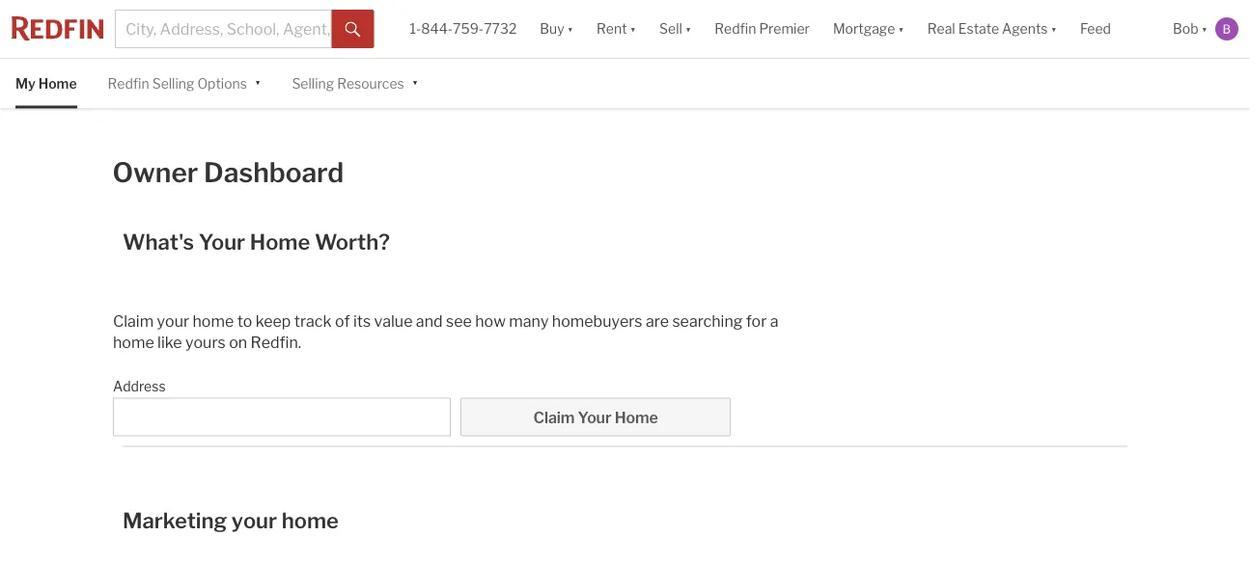 Task type: locate. For each thing, give the bounding box(es) containing it.
selling
[[152, 75, 194, 92], [292, 75, 334, 92]]

of
[[335, 312, 350, 331]]

1 vertical spatial your
[[578, 409, 611, 427]]

buy
[[540, 21, 564, 37]]

dashboard
[[204, 156, 344, 188]]

sell
[[659, 21, 682, 37]]

selling left the options
[[152, 75, 194, 92]]

your for marketing
[[231, 508, 277, 534]]

owner dashboard
[[113, 156, 344, 188]]

to
[[237, 312, 252, 331]]

2 horizontal spatial home
[[615, 409, 658, 427]]

real estate agents ▾ button
[[916, 0, 1069, 58]]

redfin right my home
[[108, 75, 149, 92]]

bob ▾
[[1173, 21, 1208, 37]]

selling left resources
[[292, 75, 334, 92]]

premier
[[759, 21, 810, 37]]

your right marketing
[[231, 508, 277, 534]]

your
[[199, 229, 245, 255], [578, 409, 611, 427]]

1 horizontal spatial home
[[193, 312, 234, 331]]

0 vertical spatial home
[[193, 312, 234, 331]]

1 vertical spatial home
[[250, 229, 310, 255]]

None search field
[[113, 398, 451, 437]]

selling resources ▾
[[292, 74, 418, 92]]

home
[[38, 75, 77, 92], [250, 229, 310, 255], [615, 409, 658, 427]]

estate
[[958, 21, 999, 37]]

redfin selling options link
[[108, 59, 247, 108]]

submit search image
[[345, 22, 361, 37]]

▾
[[567, 21, 574, 37], [630, 21, 636, 37], [685, 21, 692, 37], [898, 21, 904, 37], [1051, 21, 1057, 37], [1201, 21, 1208, 37], [255, 74, 261, 90], [412, 74, 418, 90]]

2 horizontal spatial home
[[282, 508, 339, 534]]

keep
[[256, 312, 291, 331]]

0 vertical spatial your
[[199, 229, 245, 255]]

your for what's
[[199, 229, 245, 255]]

your inside "claim your home to keep track of its value and see how many homebuyers are searching for a home like yours on redfin."
[[157, 312, 189, 331]]

selling resources link
[[292, 59, 404, 108]]

0 horizontal spatial home
[[38, 75, 77, 92]]

redfin inside redfin selling options ▾
[[108, 75, 149, 92]]

1 horizontal spatial home
[[250, 229, 310, 255]]

redfin inside button
[[715, 21, 756, 37]]

claim for claim your home to keep track of its value and see how many homebuyers are searching for a home like yours on redfin.
[[113, 312, 154, 331]]

2 selling from the left
[[292, 75, 334, 92]]

its
[[353, 312, 371, 331]]

redfin left premier
[[715, 21, 756, 37]]

2 vertical spatial home
[[615, 409, 658, 427]]

feed button
[[1069, 0, 1161, 58]]

claim inside "claim your home to keep track of its value and see how many homebuyers are searching for a home like yours on redfin."
[[113, 312, 154, 331]]

your for claim
[[157, 312, 189, 331]]

7732
[[484, 21, 517, 37]]

redfin
[[715, 21, 756, 37], [108, 75, 149, 92]]

home for claim
[[193, 312, 234, 331]]

buy ▾ button
[[540, 0, 574, 58]]

your up like
[[157, 312, 189, 331]]

0 horizontal spatial your
[[199, 229, 245, 255]]

my
[[15, 75, 36, 92]]

1 horizontal spatial your
[[231, 508, 277, 534]]

0 vertical spatial redfin
[[715, 21, 756, 37]]

1 horizontal spatial selling
[[292, 75, 334, 92]]

home
[[193, 312, 234, 331], [113, 333, 154, 352], [282, 508, 339, 534]]

track
[[294, 312, 332, 331]]

1 horizontal spatial your
[[578, 409, 611, 427]]

▾ right the options
[[255, 74, 261, 90]]

▾ right rent
[[630, 21, 636, 37]]

▾ right buy
[[567, 21, 574, 37]]

redfin.
[[251, 333, 301, 352]]

claim
[[113, 312, 154, 331], [533, 409, 575, 427]]

what's your home worth?
[[123, 229, 390, 255]]

0 horizontal spatial redfin
[[108, 75, 149, 92]]

like
[[157, 333, 182, 352]]

0 horizontal spatial your
[[157, 312, 189, 331]]

City, Address, School, Agent, ZIP search field
[[115, 10, 332, 48]]

rent
[[597, 21, 627, 37]]

rent ▾ button
[[597, 0, 636, 58]]

home inside button
[[615, 409, 658, 427]]

claim inside button
[[533, 409, 575, 427]]

1 vertical spatial claim
[[533, 409, 575, 427]]

mortgage
[[833, 21, 895, 37]]

your inside button
[[578, 409, 611, 427]]

worth?
[[315, 229, 390, 255]]

how
[[475, 312, 506, 331]]

0 horizontal spatial home
[[113, 333, 154, 352]]

0 vertical spatial claim
[[113, 312, 154, 331]]

0 horizontal spatial selling
[[152, 75, 194, 92]]

1 horizontal spatial redfin
[[715, 21, 756, 37]]

2 vertical spatial home
[[282, 508, 339, 534]]

your
[[157, 312, 189, 331], [231, 508, 277, 534]]

value
[[374, 312, 413, 331]]

1 vertical spatial your
[[231, 508, 277, 534]]

redfin for redfin premier
[[715, 21, 756, 37]]

my home
[[15, 75, 77, 92]]

1 horizontal spatial claim
[[533, 409, 575, 427]]

1 vertical spatial redfin
[[108, 75, 149, 92]]

0 vertical spatial home
[[38, 75, 77, 92]]

0 horizontal spatial claim
[[113, 312, 154, 331]]

▾ right resources
[[412, 74, 418, 90]]

what's
[[123, 229, 194, 255]]

1 selling from the left
[[152, 75, 194, 92]]

0 vertical spatial your
[[157, 312, 189, 331]]



Task type: describe. For each thing, give the bounding box(es) containing it.
mortgage ▾
[[833, 21, 904, 37]]

owner
[[113, 156, 198, 188]]

▾ inside selling resources ▾
[[412, 74, 418, 90]]

sell ▾ button
[[648, 0, 703, 58]]

claim for claim your home
[[533, 409, 575, 427]]

your for claim
[[578, 409, 611, 427]]

claim your home
[[533, 409, 658, 427]]

real
[[928, 21, 955, 37]]

home for what's your home worth?
[[250, 229, 310, 255]]

for
[[746, 312, 767, 331]]

claim your home button
[[461, 398, 731, 437]]

rent ▾
[[597, 21, 636, 37]]

redfin for redfin selling options ▾
[[108, 75, 149, 92]]

real estate agents ▾ link
[[928, 0, 1057, 58]]

sell ▾ button
[[659, 0, 692, 58]]

a
[[770, 312, 779, 331]]

selling inside redfin selling options ▾
[[152, 75, 194, 92]]

options
[[197, 75, 247, 92]]

1 vertical spatial home
[[113, 333, 154, 352]]

▾ right mortgage on the right top
[[898, 21, 904, 37]]

marketing your home
[[123, 508, 339, 534]]

844-
[[421, 21, 453, 37]]

claim your home to keep track of its value and see how many homebuyers are searching for a home like yours on redfin.
[[113, 312, 779, 352]]

1-844-759-7732 link
[[410, 21, 517, 37]]

1-844-759-7732
[[410, 21, 517, 37]]

sell ▾
[[659, 21, 692, 37]]

mortgage ▾ button
[[833, 0, 904, 58]]

buy ▾
[[540, 21, 574, 37]]

on
[[229, 333, 247, 352]]

address
[[113, 379, 166, 395]]

home for claim your home
[[615, 409, 658, 427]]

see
[[446, 312, 472, 331]]

mortgage ▾ button
[[821, 0, 916, 58]]

759-
[[453, 21, 484, 37]]

user photo image
[[1215, 17, 1239, 41]]

redfin selling options ▾
[[108, 74, 261, 92]]

and
[[416, 312, 443, 331]]

my home link
[[15, 59, 77, 108]]

are
[[646, 312, 669, 331]]

searching
[[672, 312, 743, 331]]

1-
[[410, 21, 421, 37]]

agents
[[1002, 21, 1048, 37]]

marketing
[[123, 508, 227, 534]]

bob
[[1173, 21, 1199, 37]]

real estate agents ▾
[[928, 21, 1057, 37]]

homebuyers
[[552, 312, 642, 331]]

selling inside selling resources ▾
[[292, 75, 334, 92]]

▾ right sell
[[685, 21, 692, 37]]

buy ▾ button
[[528, 0, 585, 58]]

many
[[509, 312, 549, 331]]

▾ right agents
[[1051, 21, 1057, 37]]

resources
[[337, 75, 404, 92]]

▾ inside redfin selling options ▾
[[255, 74, 261, 90]]

redfin premier button
[[703, 0, 821, 58]]

home for marketing
[[282, 508, 339, 534]]

yours
[[185, 333, 226, 352]]

▾ right bob
[[1201, 21, 1208, 37]]

feed
[[1080, 21, 1111, 37]]

rent ▾ button
[[585, 0, 648, 58]]

redfin premier
[[715, 21, 810, 37]]



Task type: vqa. For each thing, say whether or not it's contained in the screenshot.
the left favorite button image
no



